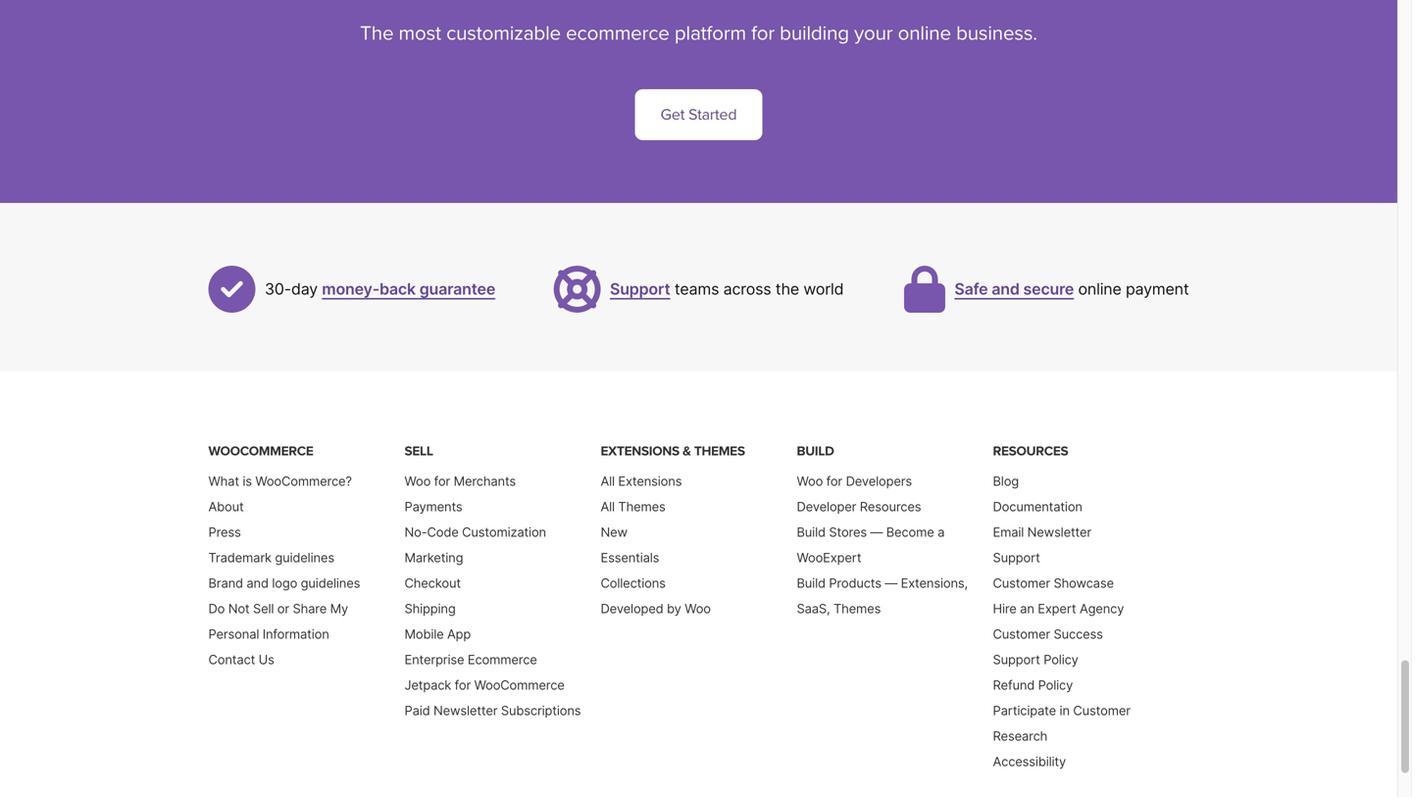 Task type: locate. For each thing, give the bounding box(es) containing it.
build inside build products — extensions, saas, themes
[[797, 576, 826, 591]]

1 vertical spatial customer
[[993, 627, 1050, 642]]

sell left or
[[253, 601, 274, 616]]

woocommerce up is
[[208, 443, 313, 460]]

do
[[208, 601, 225, 616]]

sell
[[405, 443, 433, 460], [253, 601, 274, 616]]

all extensions link
[[601, 474, 682, 489]]

0 vertical spatial support link
[[610, 279, 670, 298]]

for for woo for merchants
[[434, 474, 450, 489]]

subscriptions
[[501, 703, 581, 718]]

1 vertical spatial —
[[885, 576, 898, 591]]

0 vertical spatial build
[[797, 443, 834, 460]]

—
[[870, 525, 883, 540], [885, 576, 898, 591]]

1 horizontal spatial support link
[[993, 550, 1040, 565]]

2 horizontal spatial themes
[[834, 601, 881, 616]]

2 build from the top
[[797, 525, 826, 540]]

most
[[399, 21, 441, 46]]

woocommerce down ecommerce
[[474, 678, 565, 693]]

extensions up all extensions in the bottom left of the page
[[601, 443, 680, 460]]

policy up in
[[1038, 678, 1073, 693]]

for up developer
[[826, 474, 843, 489]]

documentation
[[993, 499, 1083, 514]]

1 vertical spatial all
[[601, 499, 615, 514]]

across
[[723, 279, 771, 298]]

support left teams
[[610, 279, 670, 298]]

1 vertical spatial policy
[[1038, 678, 1073, 693]]

and
[[992, 279, 1020, 298], [247, 576, 269, 591]]

essentials link
[[601, 550, 659, 565]]

code
[[427, 525, 459, 540]]

get started
[[661, 105, 737, 124]]

and left logo
[[247, 576, 269, 591]]

0 vertical spatial and
[[992, 279, 1020, 298]]

trademark guidelines link
[[208, 550, 334, 565]]

1 all from the top
[[601, 474, 615, 489]]

1 vertical spatial support
[[993, 550, 1040, 565]]

0 vertical spatial newsletter
[[1028, 525, 1092, 540]]

checkout
[[405, 576, 461, 591]]

— inside build stores — become a wooexpert
[[870, 525, 883, 540]]

ecommerce
[[566, 21, 670, 46]]

guidelines up my
[[301, 576, 360, 591]]

support link down the 'email'
[[993, 550, 1040, 565]]

build up woo for developers
[[797, 443, 834, 460]]

2 vertical spatial build
[[797, 576, 826, 591]]

1 horizontal spatial woocommerce
[[474, 678, 565, 693]]

payment
[[1126, 279, 1189, 298]]

0 vertical spatial sell
[[405, 443, 433, 460]]

support link left teams
[[610, 279, 670, 298]]

developer
[[797, 499, 857, 514]]

themes down all extensions link
[[618, 499, 666, 514]]

information
[[263, 627, 329, 642]]

extensions
[[601, 443, 680, 460], [618, 474, 682, 489]]

2 vertical spatial themes
[[834, 601, 881, 616]]

— inside build products — extensions, saas, themes
[[885, 576, 898, 591]]

press link
[[208, 525, 241, 540]]

support
[[610, 279, 670, 298], [993, 550, 1040, 565], [993, 652, 1040, 667]]

developers
[[846, 474, 912, 489]]

and right the safe
[[992, 279, 1020, 298]]

0 horizontal spatial woocommerce
[[208, 443, 313, 460]]

woo up payments
[[405, 474, 431, 489]]

for down enterprise ecommerce link
[[455, 678, 471, 693]]

day
[[291, 279, 318, 298]]

products
[[829, 576, 882, 591]]

shipping link
[[405, 601, 456, 616]]

0 horizontal spatial and
[[247, 576, 269, 591]]

0 vertical spatial woocommerce
[[208, 443, 313, 460]]

expert
[[1038, 601, 1076, 616]]

0 vertical spatial guidelines
[[275, 550, 334, 565]]

for left 'building'
[[751, 21, 775, 46]]

1 vertical spatial newsletter
[[434, 703, 498, 718]]

1 horizontal spatial newsletter
[[1028, 525, 1092, 540]]

themes right &
[[694, 443, 745, 460]]

2 horizontal spatial woo
[[797, 474, 823, 489]]

for for jetpack for woocommerce
[[455, 678, 471, 693]]

customization
[[462, 525, 546, 540]]

newsletter
[[1028, 525, 1092, 540], [434, 703, 498, 718]]

1 vertical spatial sell
[[253, 601, 274, 616]]

1 vertical spatial support link
[[993, 550, 1040, 565]]

30-day money-back guarantee
[[265, 279, 495, 298]]

guidelines
[[275, 550, 334, 565], [301, 576, 360, 591]]

policy
[[1044, 652, 1079, 667], [1038, 678, 1073, 693]]

extensions up all themes
[[618, 474, 682, 489]]

1 build from the top
[[797, 443, 834, 460]]

for
[[751, 21, 775, 46], [434, 474, 450, 489], [826, 474, 843, 489], [455, 678, 471, 693]]

1 vertical spatial and
[[247, 576, 269, 591]]

0 horizontal spatial sell
[[253, 601, 274, 616]]

is
[[243, 474, 252, 489]]

collections link
[[601, 576, 666, 591]]

resources
[[993, 443, 1068, 460], [860, 499, 921, 514]]

build inside build stores — become a wooexpert
[[797, 525, 826, 540]]

customer for customer showcase
[[993, 576, 1050, 591]]

build stores — become a wooexpert
[[797, 525, 945, 565]]

documentation link
[[993, 499, 1083, 514]]

1 horizontal spatial sell
[[405, 443, 433, 460]]

support policy link
[[993, 652, 1079, 667]]

online right your
[[898, 21, 951, 46]]

for up payments link
[[434, 474, 450, 489]]

woo
[[405, 474, 431, 489], [797, 474, 823, 489], [685, 601, 711, 616]]

support link
[[610, 279, 670, 298], [993, 550, 1040, 565]]

guidelines up logo
[[275, 550, 334, 565]]

1 vertical spatial themes
[[618, 499, 666, 514]]

resources up blog
[[993, 443, 1068, 460]]

all for all themes
[[601, 499, 615, 514]]

0 vertical spatial all
[[601, 474, 615, 489]]

1 horizontal spatial woo
[[685, 601, 711, 616]]

policy down customer success
[[1044, 652, 1079, 667]]

0 vertical spatial themes
[[694, 443, 745, 460]]

saas,
[[797, 601, 830, 616]]

30-
[[265, 279, 291, 298]]

woo up developer
[[797, 474, 823, 489]]

1 vertical spatial online
[[1078, 279, 1122, 298]]

1 horizontal spatial resources
[[993, 443, 1068, 460]]

0 vertical spatial customer
[[993, 576, 1050, 591]]

checkout link
[[405, 576, 461, 591]]

collections
[[601, 576, 666, 591]]

0 horizontal spatial support link
[[610, 279, 670, 298]]

woo for sell
[[405, 474, 431, 489]]

woo for developers
[[797, 474, 912, 489]]

app
[[447, 627, 471, 642]]

brand
[[208, 576, 243, 591]]

online
[[898, 21, 951, 46], [1078, 279, 1122, 298]]

1 vertical spatial build
[[797, 525, 826, 540]]

&
[[683, 443, 691, 460]]

build for build
[[797, 443, 834, 460]]

what is woocommerce?
[[208, 474, 352, 489]]

customer right in
[[1073, 703, 1131, 718]]

marketing link
[[405, 550, 463, 565]]

us
[[259, 652, 274, 667]]

paid newsletter subscriptions
[[405, 703, 581, 718]]

themes down products in the right of the page
[[834, 601, 881, 616]]

all up "all themes" link
[[601, 474, 615, 489]]

online right secure
[[1078, 279, 1122, 298]]

2 vertical spatial customer
[[1073, 703, 1131, 718]]

share
[[293, 601, 327, 616]]

the
[[360, 21, 394, 46]]

0 vertical spatial resources
[[993, 443, 1068, 460]]

customer for customer success
[[993, 627, 1050, 642]]

support down the 'email'
[[993, 550, 1040, 565]]

1 horizontal spatial online
[[1078, 279, 1122, 298]]

refund policy link
[[993, 678, 1073, 693]]

build up saas,
[[797, 576, 826, 591]]

shipping
[[405, 601, 456, 616]]

1 vertical spatial resources
[[860, 499, 921, 514]]

1 horizontal spatial —
[[885, 576, 898, 591]]

refund policy
[[993, 678, 1073, 693]]

build
[[797, 443, 834, 460], [797, 525, 826, 540], [797, 576, 826, 591]]

woo right by
[[685, 601, 711, 616]]

newsletter down the 'jetpack for woocommerce'
[[434, 703, 498, 718]]

support for support teams across the world
[[610, 279, 670, 298]]

3 build from the top
[[797, 576, 826, 591]]

— right stores
[[870, 525, 883, 540]]

0 vertical spatial —
[[870, 525, 883, 540]]

2 all from the top
[[601, 499, 615, 514]]

— for become
[[870, 525, 883, 540]]

1 vertical spatial guidelines
[[301, 576, 360, 591]]

build down developer
[[797, 525, 826, 540]]

contact us link
[[208, 652, 274, 667]]

resources down developers
[[860, 499, 921, 514]]

back
[[380, 279, 416, 298]]

2 vertical spatial support
[[993, 652, 1040, 667]]

personal
[[208, 627, 259, 642]]

sell up woo for merchants
[[405, 443, 433, 460]]

0 horizontal spatial woo
[[405, 474, 431, 489]]

all up new
[[601, 499, 615, 514]]

— right products in the right of the page
[[885, 576, 898, 591]]

success
[[1054, 627, 1103, 642]]

customer up an
[[993, 576, 1050, 591]]

0 vertical spatial support
[[610, 279, 670, 298]]

1 horizontal spatial and
[[992, 279, 1020, 298]]

support teams across the world
[[610, 279, 844, 298]]

build for build stores — become a wooexpert
[[797, 525, 826, 540]]

0 vertical spatial policy
[[1044, 652, 1079, 667]]

enterprise ecommerce link
[[405, 652, 537, 667]]

woocommerce
[[208, 443, 313, 460], [474, 678, 565, 693]]

1 horizontal spatial themes
[[694, 443, 745, 460]]

0 horizontal spatial —
[[870, 525, 883, 540]]

or
[[277, 601, 289, 616]]

0 horizontal spatial newsletter
[[434, 703, 498, 718]]

0 vertical spatial online
[[898, 21, 951, 46]]

customer down an
[[993, 627, 1050, 642]]

newsletter down documentation link on the bottom right of page
[[1028, 525, 1092, 540]]

support for support
[[993, 550, 1040, 565]]

0 horizontal spatial resources
[[860, 499, 921, 514]]

support up refund
[[993, 652, 1040, 667]]



Task type: vqa. For each thing, say whether or not it's contained in the screenshot.
the topmost Support link
yes



Task type: describe. For each thing, give the bounding box(es) containing it.
blog link
[[993, 474, 1019, 489]]

support for support policy
[[993, 652, 1040, 667]]

secure
[[1024, 279, 1074, 298]]

your
[[854, 21, 893, 46]]

trademark
[[208, 550, 272, 565]]

no-code customization
[[405, 525, 546, 540]]

extensions,
[[901, 576, 968, 591]]

mobile app
[[405, 627, 471, 642]]

my
[[330, 601, 348, 616]]

brand and logo guidelines link
[[208, 576, 360, 591]]

customer showcase link
[[993, 576, 1114, 591]]

guarantee
[[419, 279, 495, 298]]

newsletter for paid
[[434, 703, 498, 718]]

participate
[[993, 703, 1056, 718]]

all themes
[[601, 499, 666, 514]]

hire
[[993, 601, 1017, 616]]

mobile
[[405, 627, 444, 642]]

about
[[208, 499, 244, 514]]

become
[[886, 525, 934, 540]]

accessibility
[[993, 754, 1066, 769]]

for for woo for developers
[[826, 474, 843, 489]]

email
[[993, 525, 1024, 540]]

1 vertical spatial extensions
[[618, 474, 682, 489]]

platform
[[675, 21, 746, 46]]

enterprise
[[405, 652, 464, 667]]

contact us
[[208, 652, 274, 667]]

started
[[689, 105, 737, 124]]

developer resources link
[[797, 499, 921, 514]]

0 horizontal spatial online
[[898, 21, 951, 46]]

0 horizontal spatial themes
[[618, 499, 666, 514]]

build products — extensions, saas, themes
[[797, 576, 968, 616]]

trademark guidelines
[[208, 550, 334, 565]]

payments link
[[405, 499, 462, 514]]

what is woocommerce? link
[[208, 474, 352, 489]]

developer resources
[[797, 499, 921, 514]]

enterprise ecommerce
[[405, 652, 537, 667]]

extensions & themes
[[601, 443, 745, 460]]

essentials
[[601, 550, 659, 565]]

policy for support policy
[[1044, 652, 1079, 667]]

themes inside build products — extensions, saas, themes
[[834, 601, 881, 616]]

build for build products — extensions, saas, themes
[[797, 576, 826, 591]]

ecommerce
[[468, 652, 537, 667]]

business.
[[956, 21, 1038, 46]]

the
[[776, 279, 799, 298]]

press
[[208, 525, 241, 540]]

showcase
[[1054, 576, 1114, 591]]

all for all extensions
[[601, 474, 615, 489]]

in
[[1060, 703, 1070, 718]]

woo for merchants
[[405, 474, 516, 489]]

accessibility link
[[993, 754, 1066, 769]]

all themes link
[[601, 499, 666, 514]]

woocommerce?
[[255, 474, 352, 489]]

and for safe
[[992, 279, 1020, 298]]

contact
[[208, 652, 255, 667]]

customer inside participate in customer research
[[1073, 703, 1131, 718]]

safe and secure online payment
[[955, 279, 1189, 298]]

sell inside do not sell or share my personal information
[[253, 601, 274, 616]]

payments
[[405, 499, 462, 514]]

marketing
[[405, 550, 463, 565]]

newsletter for email
[[1028, 525, 1092, 540]]

agency
[[1080, 601, 1124, 616]]

hire an expert agency
[[993, 601, 1124, 616]]

0 vertical spatial extensions
[[601, 443, 680, 460]]

safe
[[955, 279, 988, 298]]

blog
[[993, 474, 1019, 489]]

not
[[228, 601, 250, 616]]

customizable
[[446, 21, 561, 46]]

woo for build
[[797, 474, 823, 489]]

get started link
[[635, 89, 762, 140]]

policy for refund policy
[[1038, 678, 1073, 693]]

logo
[[272, 576, 297, 591]]

— for extensions,
[[885, 576, 898, 591]]

customer showcase
[[993, 576, 1114, 591]]

money-
[[322, 279, 380, 298]]

get
[[661, 105, 685, 124]]

by
[[667, 601, 681, 616]]

woo for merchants link
[[405, 474, 516, 489]]

customer success link
[[993, 627, 1103, 642]]

and for brand
[[247, 576, 269, 591]]

email newsletter
[[993, 525, 1092, 540]]

research
[[993, 729, 1048, 744]]

world
[[804, 279, 844, 298]]

build stores — become a wooexpert link
[[797, 525, 945, 565]]

developed by woo link
[[601, 601, 711, 616]]

wooexpert
[[797, 550, 862, 565]]

support policy
[[993, 652, 1079, 667]]

participate in customer research
[[993, 703, 1131, 744]]

stores
[[829, 525, 867, 540]]

build products — extensions, saas, themes link
[[797, 576, 968, 616]]

brand and logo guidelines
[[208, 576, 360, 591]]

refund
[[993, 678, 1035, 693]]

1 vertical spatial woocommerce
[[474, 678, 565, 693]]



